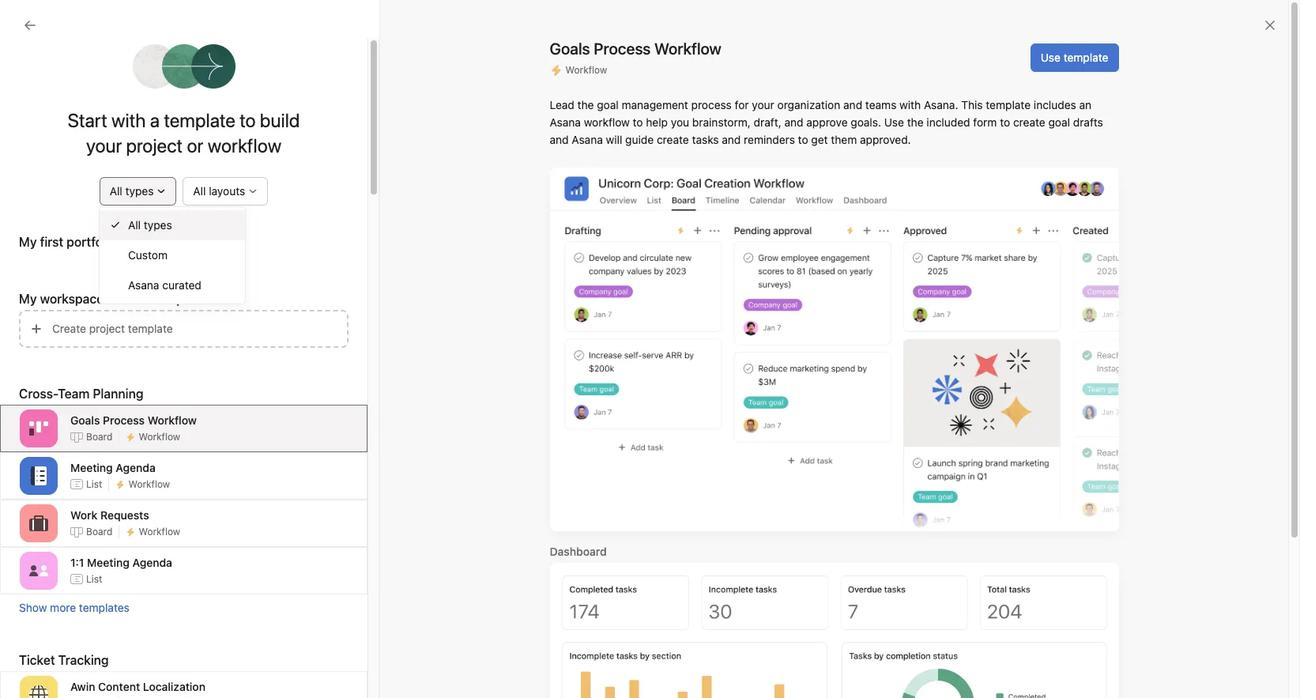 Task type: vqa. For each thing, say whether or not it's contained in the screenshot.
2nd list from the top of the page
yes



Task type: locate. For each thing, give the bounding box(es) containing it.
portfolios link
[[9, 198, 180, 223]]

goals up lead
[[550, 40, 590, 58]]

on track
[[766, 200, 804, 212]]

with inside lead the goal management process for your organization and teams with asana. this template includes an asana workflow to help you brainstorm, draft, and approve goals. use the included form to create goal drafts and asana will guide create tasks and reminders to get them approved.
[[900, 98, 922, 112]]

functional right 'all layouts' popup button
[[272, 199, 322, 212]]

goals process workflow
[[70, 413, 197, 427]]

0 vertical spatial goal
[[597, 98, 619, 112]]

all for 'all layouts' popup button
[[193, 184, 206, 198]]

row down status
[[190, 191, 1301, 192]]

0 vertical spatial agenda
[[116, 461, 156, 474]]

0 vertical spatial list
[[86, 478, 102, 490]]

list image
[[218, 201, 228, 211]]

1 row from the top
[[190, 162, 1301, 191]]

to up add
[[240, 109, 256, 131]]

board down process
[[86, 431, 113, 442]]

all types up new
[[128, 218, 172, 232]]

0 vertical spatial board
[[86, 431, 113, 442]]

create down you
[[657, 133, 689, 146]]

template up or workflow
[[164, 109, 236, 131]]

1 horizontal spatial cross-functional project plan
[[237, 199, 386, 212]]

types up all types radio item
[[125, 184, 154, 198]]

1 vertical spatial all types
[[128, 218, 172, 232]]

1:1
[[70, 556, 84, 569]]

workflow down goals process workflow
[[139, 431, 180, 442]]

layouts
[[209, 184, 245, 198]]

cross-
[[237, 199, 272, 212], [41, 286, 75, 299], [19, 387, 58, 401]]

with left a
[[112, 109, 146, 131]]

0 vertical spatial plan
[[364, 199, 386, 212]]

your inside start with a template to build your project or workflow
[[86, 134, 122, 157]]

goals inside insights element
[[41, 229, 70, 242]]

0 vertical spatial first portfolio
[[285, 66, 377, 85]]

0 horizontal spatial my first portfolio
[[19, 235, 116, 249]]

my first portfolio up build
[[259, 66, 377, 85]]

all types
[[110, 184, 154, 198], [128, 218, 172, 232]]

0 horizontal spatial with
[[112, 109, 146, 131]]

awin
[[70, 680, 95, 693]]

with inside start with a template to build your project or workflow
[[112, 109, 146, 131]]

work requests
[[70, 508, 149, 522]]

work requests image
[[29, 514, 48, 533]]

guide
[[626, 133, 654, 146]]

2 horizontal spatial goals
[[550, 40, 590, 58]]

first
[[60, 311, 80, 324]]

functional up portfolio in the top of the page
[[75, 286, 126, 299]]

on
[[766, 200, 778, 212]]

goal down "includes"
[[1049, 115, 1071, 129]]

all left layouts
[[193, 184, 206, 198]]

use template
[[1041, 51, 1109, 64]]

0 vertical spatial use
[[1041, 51, 1061, 64]]

use template button
[[1031, 43, 1119, 72]]

0 horizontal spatial your
[[86, 134, 122, 157]]

types
[[125, 184, 154, 198], [144, 218, 172, 232]]

workflow
[[566, 64, 608, 76], [148, 413, 197, 427], [139, 431, 180, 442], [128, 478, 170, 490], [139, 526, 180, 537]]

1 cell from the left
[[739, 191, 898, 221]]

agenda down requests on the left
[[132, 556, 172, 569]]

your inside lead the goal management process for your organization and teams with asana. this template includes an asana workflow to help you brainstorm, draft, and approve goals. use the included form to create goal drafts and asana will guide create tasks and reminders to get them approved.
[[752, 98, 775, 112]]

1 vertical spatial goals
[[41, 229, 70, 242]]

1 vertical spatial types
[[144, 218, 172, 232]]

1 horizontal spatial my first portfolio
[[259, 66, 377, 85]]

cell
[[739, 191, 898, 221], [1148, 191, 1243, 221]]

1 horizontal spatial with
[[900, 98, 922, 112]]

0 horizontal spatial functional
[[75, 286, 126, 299]]

workflow up requests on the left
[[128, 478, 170, 490]]

goals down portfolios
[[41, 229, 70, 242]]

2 vertical spatial asana
[[128, 278, 159, 292]]

1 horizontal spatial cell
[[1148, 191, 1243, 221]]

all types up all types radio item
[[110, 184, 154, 198]]

all
[[110, 184, 122, 198], [193, 184, 206, 198], [128, 218, 141, 232]]

0 horizontal spatial goals
[[41, 229, 70, 242]]

my up build
[[259, 66, 281, 85]]

asana curated
[[128, 278, 202, 292]]

template inside start with a template to build your project or workflow
[[164, 109, 236, 131]]

template up form
[[987, 98, 1031, 112]]

all types inside all types popup button
[[110, 184, 154, 198]]

my
[[259, 66, 281, 85], [19, 235, 37, 249], [19, 292, 37, 306], [41, 311, 57, 324]]

cross- up goals process workflow icon at the left of the page
[[19, 387, 58, 401]]

asana.
[[925, 98, 959, 112]]

0 horizontal spatial cell
[[739, 191, 898, 221]]

1 horizontal spatial goals
[[70, 413, 100, 427]]

1 horizontal spatial functional
[[272, 199, 322, 212]]

the right lead
[[578, 98, 594, 112]]

an
[[1080, 98, 1092, 112]]

first portfolio down portfolios
[[40, 235, 116, 249]]

cross- up first
[[41, 286, 75, 299]]

first portfolio up build
[[285, 66, 377, 85]]

1:1 meeting agenda
[[70, 556, 172, 569]]

approve
[[807, 115, 848, 129]]

0 horizontal spatial create
[[657, 133, 689, 146]]

meeting up work
[[70, 461, 113, 474]]

messages link
[[520, 96, 573, 117]]

0 horizontal spatial the
[[578, 98, 594, 112]]

board for work
[[86, 526, 113, 537]]

functional
[[272, 199, 322, 212], [75, 286, 126, 299]]

2 horizontal spatial all
[[193, 184, 206, 198]]

new template
[[146, 236, 209, 248]]

js
[[1119, 72, 1130, 83]]

to
[[240, 109, 256, 131], [633, 115, 643, 129], [1001, 115, 1011, 129], [799, 133, 809, 146]]

1 vertical spatial cross-functional project plan link
[[9, 280, 190, 305]]

template right new
[[169, 236, 209, 248]]

goal
[[597, 98, 619, 112], [1049, 115, 1071, 129]]

0 horizontal spatial use
[[885, 115, 905, 129]]

functional inside the cross-functional project plan cell
[[272, 199, 322, 212]]

work
[[254, 134, 275, 146]]

1 vertical spatial cross-functional project plan
[[41, 286, 190, 299]]

0 horizontal spatial all
[[110, 184, 122, 198]]

with
[[900, 98, 922, 112], [112, 109, 146, 131]]

inbox
[[41, 104, 69, 118]]

asana down custom
[[128, 278, 159, 292]]

1 horizontal spatial plan
[[364, 199, 386, 212]]

1 vertical spatial your
[[86, 134, 122, 157]]

cross-functional project plan inside the projects element
[[41, 286, 190, 299]]

project inside the projects element
[[129, 286, 165, 299]]

0 vertical spatial my first portfolio
[[259, 66, 377, 85]]

0 vertical spatial cross-functional project plan link
[[237, 197, 386, 215]]

use
[[1041, 51, 1061, 64], [885, 115, 905, 129]]

1 vertical spatial goal
[[1049, 115, 1071, 129]]

start with a template to build your project or workflow
[[68, 109, 300, 157]]

1 vertical spatial my first portfolio
[[19, 235, 116, 249]]

goals down cross-team planning
[[70, 413, 100, 427]]

all up goals link
[[110, 184, 122, 198]]

2 row from the top
[[190, 191, 1301, 192]]

0 vertical spatial your
[[752, 98, 775, 112]]

the
[[578, 98, 594, 112], [908, 115, 924, 129]]

2 list from the top
[[86, 573, 102, 585]]

1:1 meeting agenda image
[[29, 562, 48, 581]]

1 vertical spatial list
[[86, 573, 102, 585]]

team planning
[[58, 387, 144, 401]]

template inside 'button'
[[1064, 51, 1109, 64]]

my first portfolio link
[[9, 305, 180, 331]]

agenda down goals process workflow
[[116, 461, 156, 474]]

all inside radio item
[[128, 218, 141, 232]]

0 vertical spatial types
[[125, 184, 154, 198]]

1 board from the top
[[86, 431, 113, 442]]

1 vertical spatial first portfolio
[[40, 235, 116, 249]]

24
[[1119, 200, 1131, 212]]

cross-functional project plan link inside the cross-functional project plan cell
[[237, 197, 386, 215]]

your up draft,
[[752, 98, 775, 112]]

project inside create project template button
[[89, 322, 125, 335]]

2 vertical spatial goals
[[70, 413, 100, 427]]

and up goals. on the right of the page
[[844, 98, 863, 112]]

1 vertical spatial board
[[86, 526, 113, 537]]

just now
[[813, 200, 853, 212]]

template up an
[[1064, 51, 1109, 64]]

0 horizontal spatial cross-functional project plan
[[41, 286, 190, 299]]

team button
[[0, 340, 47, 356]]

0 horizontal spatial plan
[[168, 286, 190, 299]]

your for project
[[86, 134, 122, 157]]

board down work requests
[[86, 526, 113, 537]]

my first portfolio
[[259, 66, 377, 85], [19, 235, 116, 249]]

my first portfolio down portfolios
[[19, 235, 116, 249]]

goals.
[[851, 115, 882, 129]]

template
[[1064, 51, 1109, 64], [987, 98, 1031, 112], [164, 109, 236, 131], [169, 236, 209, 248], [128, 322, 173, 335]]

1 horizontal spatial cross-functional project plan link
[[237, 197, 386, 215]]

all layouts button
[[183, 177, 268, 206]]

0 vertical spatial asana
[[550, 115, 581, 129]]

meeting right 1:1
[[87, 556, 130, 569]]

work
[[70, 508, 98, 522]]

use up "includes"
[[1041, 51, 1061, 64]]

my left first
[[41, 311, 57, 324]]

1 vertical spatial cross-
[[41, 286, 75, 299]]

or workflow
[[187, 134, 282, 157]]

projects element
[[0, 251, 190, 334]]

row up on
[[190, 162, 1301, 191]]

you
[[671, 115, 690, 129]]

with right teams
[[900, 98, 922, 112]]

includes
[[1034, 98, 1077, 112]]

1 vertical spatial functional
[[75, 286, 126, 299]]

1 vertical spatial create
[[657, 133, 689, 146]]

1 vertical spatial the
[[908, 115, 924, 129]]

0 vertical spatial cross-
[[237, 199, 272, 212]]

0 vertical spatial functional
[[272, 199, 322, 212]]

templates
[[79, 601, 130, 615]]

list up templates
[[86, 573, 102, 585]]

your
[[752, 98, 775, 112], [86, 134, 122, 157]]

1 horizontal spatial use
[[1041, 51, 1061, 64]]

goals
[[550, 40, 590, 58], [41, 229, 70, 242], [70, 413, 100, 427]]

awin content localization image
[[29, 686, 48, 698]]

workflow right process
[[148, 413, 197, 427]]

awin content localization
[[70, 680, 206, 693]]

0 vertical spatial goals
[[550, 40, 590, 58]]

the left included
[[908, 115, 924, 129]]

workflow down requests on the left
[[139, 526, 180, 537]]

all up custom
[[128, 218, 141, 232]]

1 horizontal spatial all
[[128, 218, 141, 232]]

today – nov 24
[[1061, 200, 1131, 212]]

show more templates button
[[19, 601, 349, 615]]

go back image
[[24, 19, 36, 32]]

0 horizontal spatial cross-functional project plan link
[[9, 280, 190, 305]]

cross- down layouts
[[237, 199, 272, 212]]

add work
[[233, 134, 275, 146]]

use up approved.
[[885, 115, 905, 129]]

1 horizontal spatial your
[[752, 98, 775, 112]]

0%
[[958, 200, 973, 212]]

cross- inside cell
[[237, 199, 272, 212]]

types up new
[[144, 218, 172, 232]]

create down "includes"
[[1014, 115, 1046, 129]]

and
[[844, 98, 863, 112], [785, 115, 804, 129], [550, 133, 569, 146], [722, 133, 741, 146]]

asana down lead
[[550, 115, 581, 129]]

1 vertical spatial meeting
[[87, 556, 130, 569]]

goal up workflow
[[597, 98, 619, 112]]

asana down workflow
[[572, 133, 603, 146]]

1 vertical spatial plan
[[168, 286, 190, 299]]

2 board from the top
[[86, 526, 113, 537]]

list down meeting agenda
[[86, 478, 102, 490]]

your down start
[[86, 134, 122, 157]]

list box
[[464, 6, 843, 32]]

my first portfolio
[[41, 311, 126, 324]]

0 vertical spatial all types
[[110, 184, 154, 198]]

create
[[1014, 115, 1046, 129], [657, 133, 689, 146]]

row
[[190, 162, 1301, 191], [190, 191, 1301, 192]]

0 vertical spatial create
[[1014, 115, 1046, 129]]

to left get
[[799, 133, 809, 146]]

0 vertical spatial cross-functional project plan
[[237, 199, 386, 212]]

nov
[[1099, 200, 1117, 212]]

more
[[50, 601, 76, 615]]

meeting
[[70, 461, 113, 474], [87, 556, 130, 569]]

add work button
[[214, 129, 282, 151]]

goals process workflow image
[[29, 419, 48, 438]]

all types radio item
[[100, 210, 245, 240]]

1 vertical spatial use
[[885, 115, 905, 129]]

cross-functional project plan
[[237, 199, 386, 212], [41, 286, 190, 299]]

0 horizontal spatial goal
[[597, 98, 619, 112]]



Task type: describe. For each thing, give the bounding box(es) containing it.
start
[[68, 109, 107, 131]]

show more templates
[[19, 601, 130, 615]]

teams
[[866, 98, 897, 112]]

all for all types popup button on the top left of the page
[[110, 184, 122, 198]]

1 list from the top
[[86, 478, 102, 490]]

workflow for work requests
[[139, 526, 180, 537]]

cross-team planning
[[19, 387, 144, 401]]

portfolios
[[41, 203, 90, 217]]

show
[[19, 601, 47, 615]]

just
[[813, 200, 832, 212]]

board for goals
[[86, 431, 113, 442]]

dashboard
[[550, 545, 607, 558]]

help
[[646, 115, 668, 129]]

team
[[19, 341, 47, 354]]

all layouts
[[193, 184, 245, 198]]

create project template button
[[19, 310, 349, 348]]

1 horizontal spatial the
[[908, 115, 924, 129]]

create project template
[[52, 322, 173, 335]]

new template button
[[123, 231, 216, 253]]

cell containing on track
[[739, 191, 898, 221]]

insights element
[[0, 144, 190, 251]]

process workflow
[[594, 40, 722, 58]]

workflow for meeting agenda
[[128, 478, 170, 490]]

for
[[735, 98, 749, 112]]

my left workspace
[[19, 292, 37, 306]]

my inside the projects element
[[41, 311, 57, 324]]

status
[[747, 171, 775, 183]]

build
[[260, 109, 300, 131]]

and down brainstorm,
[[722, 133, 741, 146]]

awin content localization button
[[0, 671, 368, 698]]

my workspace custom templates
[[19, 292, 212, 306]]

form
[[974, 115, 998, 129]]

approved.
[[861, 133, 912, 146]]

today
[[1061, 200, 1088, 212]]

template inside lead the goal management process for your organization and teams with asana. this template includes an asana workflow to help you brainstorm, draft, and approve goals. use the included form to create goal drafts and asana will guide create tasks and reminders to get them approved.
[[987, 98, 1031, 112]]

process
[[103, 413, 145, 427]]

workflow
[[584, 115, 630, 129]]

cross-functional project plan inside cell
[[237, 199, 386, 212]]

cross-functional project plan row
[[190, 191, 1301, 222]]

2 vertical spatial cross-
[[19, 387, 58, 401]]

project inside start with a template to build your project or workflow
[[126, 134, 183, 157]]

your for organization
[[752, 98, 775, 112]]

create
[[52, 322, 86, 335]]

my down 'portfolios' 'link'
[[19, 235, 37, 249]]

0 vertical spatial the
[[578, 98, 594, 112]]

meeting agenda image
[[29, 467, 48, 486]]

tasks
[[692, 133, 719, 146]]

template down "custom templates"
[[128, 322, 173, 335]]

add
[[233, 134, 251, 146]]

management
[[622, 98, 689, 112]]

goals for goals
[[41, 229, 70, 242]]

2 cell from the left
[[1148, 191, 1243, 221]]

organization
[[778, 98, 841, 112]]

goals link
[[9, 223, 180, 248]]

to inside start with a template to build your project or workflow
[[240, 109, 256, 131]]

meeting agenda
[[70, 461, 156, 474]]

plan inside the projects element
[[168, 286, 190, 299]]

cross-functional project plan cell
[[190, 191, 740, 222]]

use inside 'button'
[[1041, 51, 1061, 64]]

will
[[606, 133, 623, 146]]

date
[[1061, 171, 1082, 183]]

requests
[[100, 508, 149, 522]]

types inside popup button
[[125, 184, 154, 198]]

name
[[212, 171, 238, 183]]

functional inside the projects element
[[75, 286, 126, 299]]

plan inside cell
[[364, 199, 386, 212]]

process
[[692, 98, 732, 112]]

to up guide
[[633, 115, 643, 129]]

cross- inside the projects element
[[41, 286, 75, 299]]

this
[[962, 98, 984, 112]]

included
[[927, 115, 971, 129]]

inbox link
[[9, 99, 180, 124]]

and down organization
[[785, 115, 804, 129]]

1 vertical spatial agenda
[[132, 556, 172, 569]]

workflow for goals process workflow
[[139, 431, 180, 442]]

portfolio
[[83, 311, 126, 324]]

get
[[812, 133, 829, 146]]

brainstorm,
[[693, 115, 751, 129]]

goals process workflow
[[550, 40, 722, 58]]

types inside radio item
[[144, 218, 172, 232]]

a
[[150, 109, 160, 131]]

goals for goals process workflow
[[70, 413, 100, 427]]

reminders
[[744, 133, 796, 146]]

to right form
[[1001, 115, 1011, 129]]

drafts
[[1074, 115, 1104, 129]]

1 horizontal spatial goal
[[1049, 115, 1071, 129]]

use inside lead the goal management process for your organization and teams with asana. this template includes an asana workflow to help you brainstorm, draft, and approve goals. use the included form to create goal drafts and asana will guide create tasks and reminders to get them approved.
[[885, 115, 905, 129]]

lead the goal management process for your organization and teams with asana. this template includes an asana workflow to help you brainstorm, draft, and approve goals. use the included form to create goal drafts and asana will guide create tasks and reminders to get them approved.
[[550, 98, 1104, 146]]

new
[[146, 236, 166, 248]]

project inside the cross-functional project plan cell
[[325, 199, 361, 212]]

workflow up lead
[[566, 64, 608, 76]]

invite button
[[15, 664, 83, 692]]

ticket tracking
[[19, 653, 109, 667]]

and down lead
[[550, 133, 569, 146]]

invite
[[44, 671, 73, 684]]

hide sidebar image
[[21, 13, 33, 25]]

1 horizontal spatial first portfolio
[[285, 66, 377, 85]]

cross-functional project plan link inside the projects element
[[9, 280, 190, 305]]

1 vertical spatial asana
[[572, 133, 603, 146]]

draft,
[[754, 115, 782, 129]]

all types inside all types radio item
[[128, 218, 172, 232]]

content
[[98, 680, 140, 693]]

messages
[[520, 96, 573, 109]]

0 horizontal spatial first portfolio
[[40, 235, 116, 249]]

custom
[[128, 248, 168, 262]]

custom templates
[[107, 292, 212, 306]]

row containing name
[[190, 162, 1301, 191]]

now
[[835, 200, 853, 212]]

curated
[[162, 278, 202, 292]]

track
[[781, 200, 804, 212]]

localization
[[143, 680, 206, 693]]

close image
[[1265, 19, 1277, 32]]

0 vertical spatial meeting
[[70, 461, 113, 474]]

teams element
[[0, 334, 190, 391]]

1 horizontal spatial create
[[1014, 115, 1046, 129]]

–
[[1091, 200, 1096, 212]]

lead
[[550, 98, 575, 112]]

workspace
[[40, 292, 104, 306]]

goals for goals process workflow
[[550, 40, 590, 58]]



